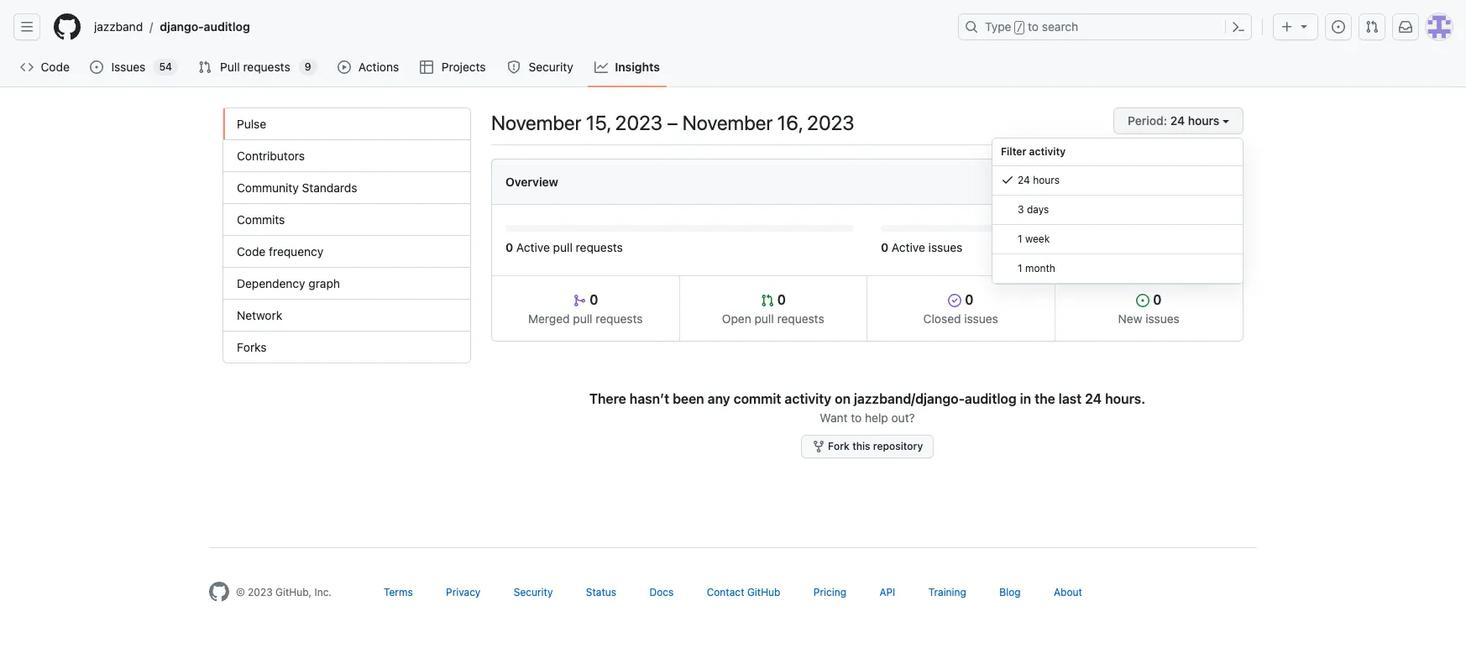 Task type: vqa. For each thing, say whether or not it's contained in the screenshot.
smiley image at left top
no



Task type: locate. For each thing, give the bounding box(es) containing it.
pull
[[553, 240, 573, 255], [573, 312, 593, 326], [755, 312, 774, 326]]

24 inside there hasn't been any commit activity on jazzband/django-auditlog in the last 24 hours. want to help out?
[[1086, 392, 1102, 407]]

out?
[[892, 411, 915, 425]]

0 horizontal spatial code
[[41, 60, 70, 74]]

15,
[[586, 111, 611, 134]]

2 vertical spatial 24
[[1086, 392, 1102, 407]]

/ inside jazzband / django-auditlog
[[150, 20, 153, 34]]

1 vertical spatial hours
[[1033, 174, 1060, 187]]

terms
[[384, 586, 413, 599]]

graph
[[309, 276, 340, 291]]

code down commits
[[237, 244, 266, 259]]

2023 left –
[[615, 111, 663, 134]]

active for pull
[[517, 240, 550, 255]]

0 vertical spatial 24 hours
[[1171, 113, 1220, 128]]

security link left 'status'
[[514, 586, 553, 599]]

1 horizontal spatial hours
[[1189, 113, 1220, 128]]

code image
[[20, 60, 34, 74]]

2 1 from the top
[[1018, 262, 1023, 275]]

code for code frequency
[[237, 244, 266, 259]]

menu
[[992, 138, 1244, 285]]

1 horizontal spatial /
[[1017, 22, 1023, 34]]

auditlog left in
[[965, 392, 1017, 407]]

1 month link
[[993, 255, 1243, 284]]

1 horizontal spatial 24 hours
[[1171, 113, 1220, 128]]

0 horizontal spatial 24 hours
[[1018, 174, 1060, 187]]

0 horizontal spatial git pull request image
[[761, 294, 774, 307]]

type
[[985, 19, 1012, 34]]

help
[[865, 411, 889, 425]]

status link
[[586, 586, 617, 599]]

homepage image
[[54, 13, 81, 40]]

security
[[529, 60, 574, 74], [514, 586, 553, 599]]

issue closed image
[[949, 294, 962, 307]]

1 horizontal spatial 2023
[[615, 111, 663, 134]]

commit
[[734, 392, 782, 407]]

1 vertical spatial 1
[[1018, 262, 1023, 275]]

issues right the new
[[1146, 312, 1180, 326]]

0 vertical spatial auditlog
[[204, 19, 250, 34]]

code right code icon
[[41, 60, 70, 74]]

commits
[[237, 213, 285, 227]]

1 horizontal spatial november
[[683, 111, 773, 134]]

0 horizontal spatial hours
[[1033, 174, 1060, 187]]

projects
[[442, 60, 486, 74]]

git merge image
[[573, 294, 587, 307]]

shield image
[[507, 60, 521, 74]]

24 hours inside popup button
[[1171, 113, 1220, 128]]

activity right "filter"
[[1030, 145, 1066, 158]]

2 horizontal spatial issues
[[1146, 312, 1180, 326]]

issue opened image
[[1332, 20, 1346, 34]]

search
[[1042, 19, 1079, 34]]

1 horizontal spatial active
[[892, 240, 926, 255]]

pull down overview
[[553, 240, 573, 255]]

0 active issues
[[881, 240, 963, 255]]

issue opened image up new issues
[[1137, 294, 1150, 307]]

git pull request image
[[198, 60, 212, 74]]

1 vertical spatial issue opened image
[[1137, 294, 1150, 307]]

0 vertical spatial code
[[41, 60, 70, 74]]

api link
[[880, 586, 896, 599]]

/ left django-
[[150, 20, 153, 34]]

0
[[506, 240, 513, 255], [881, 240, 889, 255], [587, 292, 599, 307], [774, 292, 786, 307], [962, 292, 974, 307], [1150, 292, 1162, 307]]

network
[[237, 308, 282, 323]]

1 left week
[[1018, 233, 1023, 245]]

activity up want
[[785, 392, 832, 407]]

november
[[491, 111, 582, 134], [683, 111, 773, 134]]

graph image
[[595, 60, 608, 74]]

0 vertical spatial security link
[[501, 55, 582, 80]]

privacy link
[[446, 586, 481, 599]]

git pull request image right issue opened icon
[[1366, 20, 1380, 34]]

merged
[[528, 312, 570, 326]]

security inside security link
[[529, 60, 574, 74]]

pulse
[[237, 117, 266, 131]]

check image
[[1001, 173, 1015, 187]]

pull down 'git merge' icon
[[573, 312, 593, 326]]

hours inside popup button
[[1189, 113, 1220, 128]]

/ inside type / to search
[[1017, 22, 1023, 34]]

hours.
[[1106, 392, 1146, 407]]

1 vertical spatial activity
[[785, 392, 832, 407]]

security link left graph image
[[501, 55, 582, 80]]

to left search
[[1028, 19, 1039, 34]]

2 horizontal spatial 2023
[[807, 111, 855, 134]]

contact github link
[[707, 586, 781, 599]]

requests right merged
[[596, 312, 643, 326]]

issues right the closed
[[965, 312, 999, 326]]

filter
[[1001, 145, 1027, 158]]

jazzband/django-
[[854, 392, 965, 407]]

hours
[[1189, 113, 1220, 128], [1033, 174, 1060, 187]]

requests
[[243, 60, 290, 74], [576, 240, 623, 255], [596, 312, 643, 326], [778, 312, 825, 326]]

contact
[[707, 586, 745, 599]]

2 horizontal spatial 24
[[1171, 113, 1186, 128]]

1 horizontal spatial pull
[[573, 312, 593, 326]]

new issues
[[1119, 312, 1180, 326]]

0 horizontal spatial /
[[150, 20, 153, 34]]

1 for 1 month
[[1018, 262, 1023, 275]]

1 horizontal spatial auditlog
[[965, 392, 1017, 407]]

security link
[[501, 55, 582, 80], [514, 586, 553, 599]]

to left help
[[851, 411, 862, 425]]

table image
[[420, 60, 434, 74]]

community standards link
[[223, 172, 470, 204]]

about link
[[1054, 586, 1083, 599]]

pulse link
[[223, 108, 470, 140]]

1 left the month
[[1018, 262, 1023, 275]]

0 horizontal spatial active
[[517, 240, 550, 255]]

community standards
[[237, 181, 357, 195]]

1 vertical spatial 24
[[1018, 174, 1031, 187]]

2023 right ©
[[248, 586, 273, 599]]

fork
[[828, 440, 850, 453]]

security left 'status'
[[514, 586, 553, 599]]

november up overview
[[491, 111, 582, 134]]

activity inside there hasn't been any commit activity on jazzband/django-auditlog in the last 24 hours. want to help out?
[[785, 392, 832, 407]]

24 hours
[[1171, 113, 1220, 128], [1018, 174, 1060, 187]]

pull for merged
[[573, 312, 593, 326]]

in
[[1020, 392, 1032, 407]]

to inside there hasn't been any commit activity on jazzband/django-auditlog in the last 24 hours. want to help out?
[[851, 411, 862, 425]]

2 active from the left
[[892, 240, 926, 255]]

closed issues
[[924, 312, 999, 326]]

hours inside menu
[[1033, 174, 1060, 187]]

2023 right 16,
[[807, 111, 855, 134]]

0 horizontal spatial activity
[[785, 392, 832, 407]]

1 vertical spatial to
[[851, 411, 862, 425]]

1 vertical spatial security link
[[514, 586, 553, 599]]

pull right open
[[755, 312, 774, 326]]

november right –
[[683, 111, 773, 134]]

0 vertical spatial issue opened image
[[90, 60, 104, 74]]

issue opened image left issues
[[90, 60, 104, 74]]

dependency graph link
[[223, 268, 470, 300]]

filter activity
[[1001, 145, 1066, 158]]

2 horizontal spatial pull
[[755, 312, 774, 326]]

1 active from the left
[[517, 240, 550, 255]]

to
[[1028, 19, 1039, 34], [851, 411, 862, 425]]

code inside insights element
[[237, 244, 266, 259]]

1 horizontal spatial code
[[237, 244, 266, 259]]

1 vertical spatial code
[[237, 244, 266, 259]]

/
[[150, 20, 153, 34], [1017, 22, 1023, 34]]

inc.
[[315, 586, 332, 599]]

1 vertical spatial git pull request image
[[761, 294, 774, 307]]

issues
[[929, 240, 963, 255], [965, 312, 999, 326], [1146, 312, 1180, 326]]

closed
[[924, 312, 962, 326]]

0 vertical spatial 24
[[1171, 113, 1186, 128]]

9
[[305, 60, 311, 73]]

0 horizontal spatial 24
[[1018, 174, 1031, 187]]

requests up 'git merge' icon
[[576, 240, 623, 255]]

any
[[708, 392, 731, 407]]

been
[[673, 392, 705, 407]]

1 1 from the top
[[1018, 233, 1023, 245]]

contributors
[[237, 149, 305, 163]]

insights element
[[223, 108, 471, 364]]

2 november from the left
[[683, 111, 773, 134]]

list
[[87, 13, 949, 40]]

1 for 1 week
[[1018, 233, 1023, 245]]

active down overview
[[517, 240, 550, 255]]

issues up issue closed image
[[929, 240, 963, 255]]

0 vertical spatial git pull request image
[[1366, 20, 1380, 34]]

0 horizontal spatial to
[[851, 411, 862, 425]]

week
[[1026, 233, 1050, 245]]

1 horizontal spatial activity
[[1030, 145, 1066, 158]]

1 vertical spatial 24 hours
[[1018, 174, 1060, 187]]

pricing
[[814, 586, 847, 599]]

0 horizontal spatial auditlog
[[204, 19, 250, 34]]

code inside "link"
[[41, 60, 70, 74]]

on
[[835, 392, 851, 407]]

–
[[667, 111, 678, 134]]

pull
[[220, 60, 240, 74]]

this
[[853, 440, 871, 453]]

1 horizontal spatial to
[[1028, 19, 1039, 34]]

security right shield icon
[[529, 60, 574, 74]]

1
[[1018, 233, 1023, 245], [1018, 262, 1023, 275]]

0 vertical spatial security
[[529, 60, 574, 74]]

1 vertical spatial auditlog
[[965, 392, 1017, 407]]

standards
[[302, 181, 357, 195]]

git pull request image up open pull requests
[[761, 294, 774, 307]]

status
[[586, 586, 617, 599]]

auditlog
[[204, 19, 250, 34], [965, 392, 1017, 407]]

0 horizontal spatial november
[[491, 111, 582, 134]]

active
[[517, 240, 550, 255], [892, 240, 926, 255]]

1 horizontal spatial git pull request image
[[1366, 20, 1380, 34]]

1 horizontal spatial issues
[[965, 312, 999, 326]]

/ right type
[[1017, 22, 1023, 34]]

1 horizontal spatial 24
[[1086, 392, 1102, 407]]

git pull request image
[[1366, 20, 1380, 34], [761, 294, 774, 307]]

auditlog up pull
[[204, 19, 250, 34]]

dependency
[[237, 276, 305, 291]]

2023
[[615, 111, 663, 134], [807, 111, 855, 134], [248, 586, 273, 599]]

notifications image
[[1400, 20, 1413, 34]]

1 november from the left
[[491, 111, 582, 134]]

requests right open
[[778, 312, 825, 326]]

issue opened image
[[90, 60, 104, 74], [1137, 294, 1150, 307]]

1 inside 'link'
[[1018, 262, 1023, 275]]

actions
[[359, 60, 399, 74]]

0 horizontal spatial issues
[[929, 240, 963, 255]]

0 vertical spatial 1
[[1018, 233, 1023, 245]]

0 vertical spatial activity
[[1030, 145, 1066, 158]]

active up the closed
[[892, 240, 926, 255]]

0 vertical spatial hours
[[1189, 113, 1220, 128]]

1 week link
[[993, 225, 1243, 255]]



Task type: describe. For each thing, give the bounding box(es) containing it.
open
[[722, 312, 752, 326]]

activity inside menu
[[1030, 145, 1066, 158]]

contact github
[[707, 586, 781, 599]]

/ for jazzband
[[150, 20, 153, 34]]

0 for merged pull requests
[[587, 292, 599, 307]]

© 2023 github, inc.
[[236, 586, 332, 599]]

blog link
[[1000, 586, 1021, 599]]

menu containing filter activity
[[992, 138, 1244, 285]]

repo forked image
[[812, 440, 826, 454]]

pricing link
[[814, 586, 847, 599]]

days
[[1027, 203, 1050, 216]]

november 15, 2023 – november 16, 2023
[[491, 111, 855, 134]]

0 horizontal spatial pull
[[553, 240, 573, 255]]

3 days
[[1018, 203, 1050, 216]]

last
[[1059, 392, 1082, 407]]

0 active pull requests
[[506, 240, 623, 255]]

training
[[929, 586, 967, 599]]

3
[[1018, 203, 1025, 216]]

auditlog inside there hasn't been any commit activity on jazzband/django-auditlog in the last 24 hours. want to help out?
[[965, 392, 1017, 407]]

pull requests
[[220, 60, 290, 74]]

docs
[[650, 586, 674, 599]]

new
[[1119, 312, 1143, 326]]

24 hours button
[[1114, 108, 1244, 134]]

auditlog inside jazzband / django-auditlog
[[204, 19, 250, 34]]

1 vertical spatial security
[[514, 586, 553, 599]]

pull for open
[[755, 312, 774, 326]]

month
[[1026, 262, 1056, 275]]

training link
[[929, 586, 967, 599]]

insights link
[[588, 55, 667, 80]]

type / to search
[[985, 19, 1079, 34]]

blog
[[1000, 586, 1021, 599]]

repository
[[874, 440, 923, 453]]

list containing jazzband
[[87, 13, 949, 40]]

jazzband link
[[87, 13, 150, 40]]

issues for closed
[[965, 312, 999, 326]]

16,
[[778, 111, 803, 134]]

docs link
[[650, 586, 674, 599]]

projects link
[[414, 55, 494, 80]]

contributors link
[[223, 140, 470, 172]]

django-auditlog link
[[153, 13, 257, 40]]

github,
[[276, 586, 312, 599]]

©
[[236, 586, 245, 599]]

fork this repository button
[[801, 435, 934, 459]]

django-
[[160, 19, 204, 34]]

code frequency link
[[223, 236, 470, 268]]

merged pull requests
[[528, 312, 643, 326]]

privacy
[[446, 586, 481, 599]]

commits link
[[223, 204, 470, 236]]

0 for open pull requests
[[774, 292, 786, 307]]

54
[[159, 60, 172, 73]]

the
[[1035, 392, 1056, 407]]

3 days link
[[993, 196, 1243, 225]]

dependency graph
[[237, 276, 340, 291]]

there hasn't been any commit activity on jazzband/django-auditlog in the last 24 hours. want to help out?
[[590, 392, 1146, 425]]

github
[[748, 586, 781, 599]]

0 for new issues
[[1150, 292, 1162, 307]]

network link
[[223, 300, 470, 332]]

play image
[[337, 60, 351, 74]]

frequency
[[269, 244, 324, 259]]

code frequency
[[237, 244, 324, 259]]

actions link
[[331, 55, 407, 80]]

issues
[[111, 60, 146, 74]]

plus image
[[1281, 20, 1295, 34]]

1 week
[[1018, 233, 1050, 245]]

there
[[590, 392, 627, 407]]

overview
[[506, 175, 559, 189]]

api
[[880, 586, 896, 599]]

triangle down image
[[1298, 19, 1311, 33]]

homepage image
[[209, 582, 229, 602]]

terms link
[[384, 586, 413, 599]]

0 horizontal spatial issue opened image
[[90, 60, 104, 74]]

0 vertical spatial to
[[1028, 19, 1039, 34]]

jazzband
[[94, 19, 143, 34]]

24 inside 24 hours link
[[1018, 174, 1031, 187]]

1 month
[[1018, 262, 1056, 275]]

0 horizontal spatial 2023
[[248, 586, 273, 599]]

active for issues
[[892, 240, 926, 255]]

insights
[[615, 60, 660, 74]]

code for code
[[41, 60, 70, 74]]

hasn't
[[630, 392, 670, 407]]

24 inside 24 hours popup button
[[1171, 113, 1186, 128]]

0 for closed issues
[[962, 292, 974, 307]]

1 horizontal spatial issue opened image
[[1137, 294, 1150, 307]]

/ for type
[[1017, 22, 1023, 34]]

code link
[[13, 55, 77, 80]]

24 hours link
[[993, 166, 1243, 196]]

issues for new
[[1146, 312, 1180, 326]]

community
[[237, 181, 299, 195]]

jazzband / django-auditlog
[[94, 19, 250, 34]]

forks link
[[223, 332, 470, 363]]

requests right pull
[[243, 60, 290, 74]]

about
[[1054, 586, 1083, 599]]

forks
[[237, 340, 267, 355]]

open pull requests
[[722, 312, 825, 326]]

want
[[820, 411, 848, 425]]

command palette image
[[1232, 20, 1246, 34]]



